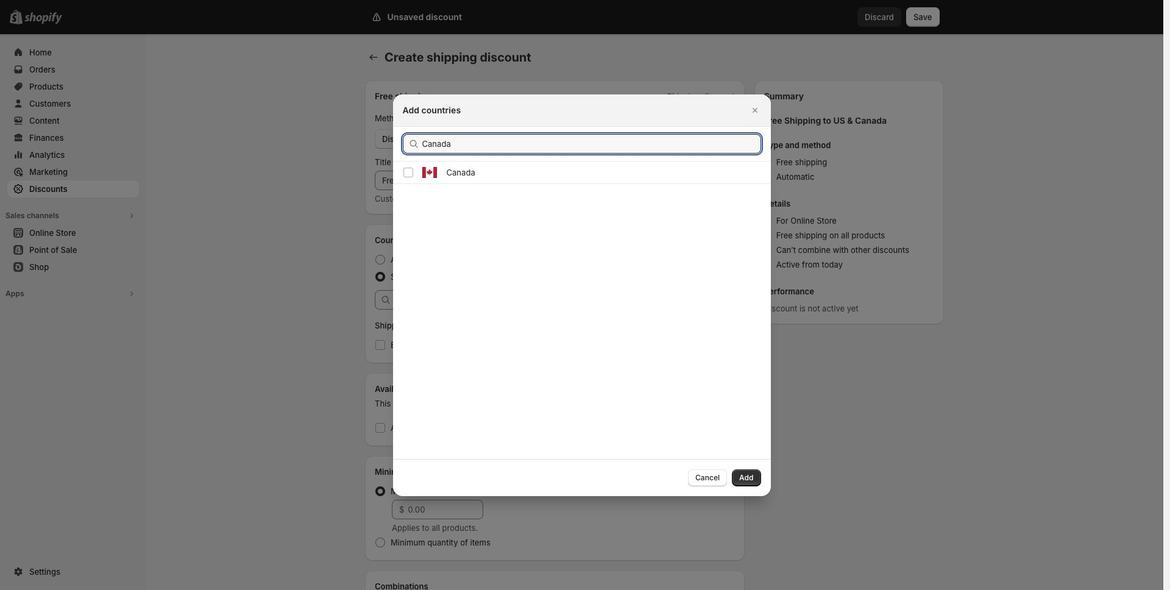 Task type: locate. For each thing, give the bounding box(es) containing it.
dialog
[[0, 94, 1164, 496]]



Task type: vqa. For each thing, say whether or not it's contained in the screenshot.
to
no



Task type: describe. For each thing, give the bounding box(es) containing it.
Search countries text field
[[422, 134, 761, 153]]

shopify image
[[24, 12, 62, 24]]



